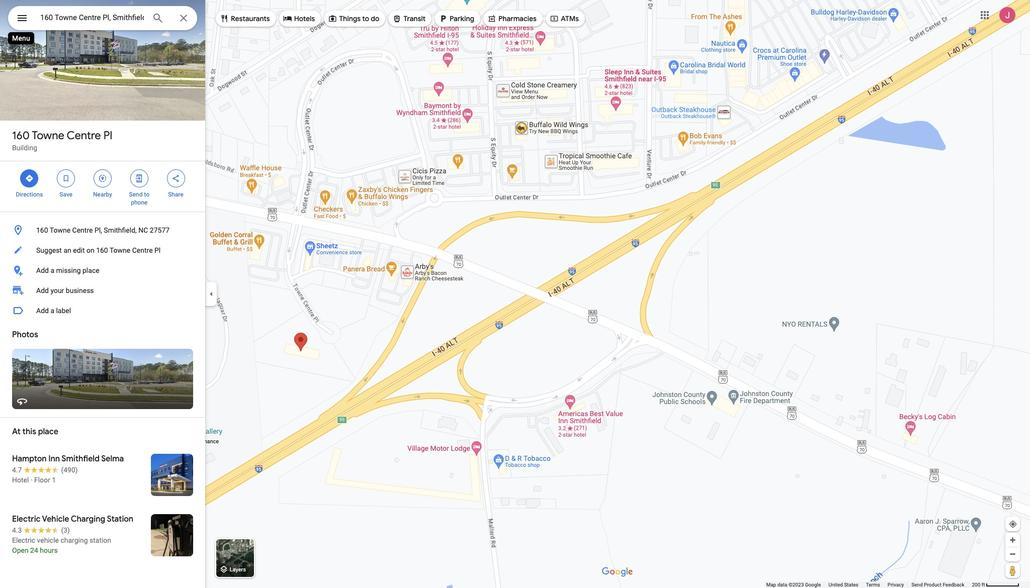 Task type: locate. For each thing, give the bounding box(es) containing it.
to left the do
[[362, 14, 369, 23]]

footer inside the google maps element
[[767, 582, 972, 589]]

place down "on"
[[83, 267, 99, 275]]

pl up 
[[104, 129, 112, 143]]

1 vertical spatial centre
[[72, 226, 93, 234]]

0 vertical spatial send
[[129, 191, 143, 198]]

24
[[30, 547, 38, 555]]

0 vertical spatial place
[[83, 267, 99, 275]]

160 right "on"
[[96, 247, 108, 255]]

google account: james peterson  
(james.peterson1902@gmail.com) image
[[1000, 7, 1016, 23]]

2 vertical spatial add
[[36, 307, 49, 315]]

1 add from the top
[[36, 267, 49, 275]]

160 inside 160 towne centre pl building
[[12, 129, 30, 143]]

footer
[[767, 582, 972, 589]]

pharmacies
[[499, 14, 537, 23]]

phone
[[131, 199, 148, 206]]

a inside button
[[51, 307, 54, 315]]

add a label
[[36, 307, 71, 315]]

send inside send to phone
[[129, 191, 143, 198]]

towne up "an"
[[50, 226, 70, 234]]

0 horizontal spatial 160
[[12, 129, 30, 143]]

add down suggest
[[36, 267, 49, 275]]

©2023
[[789, 583, 804, 588]]

send for send to phone
[[129, 191, 143, 198]]

1 vertical spatial pl
[[154, 247, 161, 255]]

 restaurants
[[220, 13, 270, 24]]

a left label
[[51, 307, 54, 315]]

towne down smithfield,
[[110, 247, 130, 255]]

vehicle
[[42, 515, 69, 525]]

a for missing
[[51, 267, 54, 275]]

hampton
[[12, 454, 47, 464]]

send
[[129, 191, 143, 198], [912, 583, 923, 588]]

2 electric from the top
[[12, 537, 35, 545]]

to inside  things to do
[[362, 14, 369, 23]]

hampton inn smithfield selma
[[12, 454, 124, 464]]

centre inside 160 towne centre pl building
[[67, 129, 101, 143]]


[[25, 173, 34, 184]]

suggest an edit on 160 towne centre pl button
[[0, 241, 205, 261]]

atms
[[561, 14, 579, 23]]

1 horizontal spatial to
[[362, 14, 369, 23]]

1 vertical spatial send
[[912, 583, 923, 588]]

1 vertical spatial a
[[51, 307, 54, 315]]

1 horizontal spatial 160
[[36, 226, 48, 234]]

place
[[83, 267, 99, 275], [38, 427, 58, 437]]

1 horizontal spatial send
[[912, 583, 923, 588]]

 parking
[[439, 13, 474, 24]]

a left missing on the top
[[51, 267, 54, 275]]

 atms
[[550, 13, 579, 24]]

centre up ""
[[67, 129, 101, 143]]

centre
[[67, 129, 101, 143], [72, 226, 93, 234], [132, 247, 153, 255]]

actions for 160 towne centre pl region
[[0, 162, 205, 212]]

a inside button
[[51, 267, 54, 275]]

1 vertical spatial 160
[[36, 226, 48, 234]]

(490)
[[61, 466, 78, 474]]

electric inside electric vehicle charging station open 24 hours
[[12, 537, 35, 545]]

towne
[[32, 129, 64, 143], [50, 226, 70, 234], [110, 247, 130, 255]]

electric up open
[[12, 537, 35, 545]]

1 horizontal spatial pl
[[154, 247, 161, 255]]

map
[[767, 583, 776, 588]]

united states
[[829, 583, 859, 588]]

photos
[[12, 330, 38, 340]]

0 horizontal spatial to
[[144, 191, 149, 198]]

this
[[22, 427, 36, 437]]

0 horizontal spatial send
[[129, 191, 143, 198]]

1 horizontal spatial place
[[83, 267, 99, 275]]

0 vertical spatial electric
[[12, 515, 41, 525]]

0 vertical spatial centre
[[67, 129, 101, 143]]

 transit
[[393, 13, 426, 24]]


[[135, 173, 144, 184]]

1 vertical spatial to
[[144, 191, 149, 198]]

160 towne centre pl building
[[12, 129, 112, 152]]

towne inside 160 towne centre pl building
[[32, 129, 64, 143]]

add for add a label
[[36, 307, 49, 315]]

hotel
[[12, 476, 29, 485]]

add a label button
[[0, 301, 205, 321]]

add left your
[[36, 287, 49, 295]]

0 vertical spatial towne
[[32, 129, 64, 143]]

0 vertical spatial add
[[36, 267, 49, 275]]

1 vertical spatial add
[[36, 287, 49, 295]]

collapse side panel image
[[206, 289, 217, 300]]

zoom in image
[[1009, 537, 1017, 544]]

suggest
[[36, 247, 62, 255]]

160 up building
[[12, 129, 30, 143]]

to
[[362, 14, 369, 23], [144, 191, 149, 198]]

towne up building
[[32, 129, 64, 143]]

product
[[924, 583, 942, 588]]

add inside button
[[36, 267, 49, 275]]

add inside button
[[36, 307, 49, 315]]

1 vertical spatial place
[[38, 427, 58, 437]]

(3)
[[61, 527, 70, 535]]


[[328, 13, 337, 24]]

0 horizontal spatial pl
[[104, 129, 112, 143]]

160
[[12, 129, 30, 143], [36, 226, 48, 234], [96, 247, 108, 255]]

1 a from the top
[[51, 267, 54, 275]]


[[393, 13, 402, 24]]

0 vertical spatial 160
[[12, 129, 30, 143]]

send up phone
[[129, 191, 143, 198]]

a for label
[[51, 307, 54, 315]]

send product feedback button
[[912, 582, 965, 589]]

2 vertical spatial 160
[[96, 247, 108, 255]]

centre left pl,
[[72, 226, 93, 234]]

4.7
[[12, 466, 22, 474]]

share
[[168, 191, 184, 198]]


[[98, 173, 107, 184]]

states
[[844, 583, 859, 588]]

electric vehicle charging station open 24 hours
[[12, 537, 111, 555]]

electric for electric vehicle charging station
[[12, 515, 41, 525]]

0 vertical spatial a
[[51, 267, 54, 275]]

200 ft
[[972, 583, 985, 588]]

terms button
[[866, 582, 880, 589]]

electric up 4.3
[[12, 515, 41, 525]]

hotels
[[294, 14, 315, 23]]

at this place
[[12, 427, 58, 437]]

3 add from the top
[[36, 307, 49, 315]]

send inside send product feedback button
[[912, 583, 923, 588]]

0 vertical spatial pl
[[104, 129, 112, 143]]

1 vertical spatial towne
[[50, 226, 70, 234]]

None field
[[40, 12, 144, 24]]

centre down nc
[[132, 247, 153, 255]]

160 up suggest
[[36, 226, 48, 234]]

a
[[51, 267, 54, 275], [51, 307, 54, 315]]

pl down 27577
[[154, 247, 161, 255]]

place right this
[[38, 427, 58, 437]]

nc
[[138, 226, 148, 234]]

1 electric from the top
[[12, 515, 41, 525]]

smithfield,
[[104, 226, 137, 234]]

2 a from the top
[[51, 307, 54, 315]]

160 for pl,
[[36, 226, 48, 234]]

1 vertical spatial electric
[[12, 537, 35, 545]]

directions
[[16, 191, 43, 198]]

add
[[36, 267, 49, 275], [36, 287, 49, 295], [36, 307, 49, 315]]

footer containing map data ©2023 google
[[767, 582, 972, 589]]

 button
[[8, 6, 36, 32]]

add a missing place button
[[0, 261, 205, 281]]

 search field
[[8, 6, 197, 32]]

0 vertical spatial to
[[362, 14, 369, 23]]

station
[[107, 515, 133, 525]]


[[61, 173, 71, 184]]

2 add from the top
[[36, 287, 49, 295]]


[[488, 13, 497, 24]]

floor
[[34, 476, 50, 485]]

add left label
[[36, 307, 49, 315]]

an
[[64, 247, 71, 255]]

add for add your business
[[36, 287, 49, 295]]

to up phone
[[144, 191, 149, 198]]

send left 'product'
[[912, 583, 923, 588]]

your
[[51, 287, 64, 295]]

none field inside 160 towne centre pl, smithfield, nc 27577 field
[[40, 12, 144, 24]]



Task type: describe. For each thing, give the bounding box(es) containing it.
2 vertical spatial towne
[[110, 247, 130, 255]]

electric for electric vehicle charging station open 24 hours
[[12, 537, 35, 545]]

zoom out image
[[1009, 551, 1017, 559]]

save
[[60, 191, 72, 198]]

google
[[805, 583, 821, 588]]

4.3
[[12, 527, 22, 535]]

200 ft button
[[972, 583, 1020, 588]]

pl inside 160 towne centre pl building
[[104, 129, 112, 143]]

add your business link
[[0, 281, 205, 301]]

centre for pl
[[67, 129, 101, 143]]

things
[[339, 14, 361, 23]]

160 for pl
[[12, 129, 30, 143]]

add your business
[[36, 287, 94, 295]]

2 vertical spatial centre
[[132, 247, 153, 255]]

do
[[371, 14, 380, 23]]

suggest an edit on 160 towne centre pl
[[36, 247, 161, 255]]

show your location image
[[1009, 520, 1018, 529]]

label
[[56, 307, 71, 315]]

building
[[12, 144, 37, 152]]

transit
[[404, 14, 426, 23]]

charging
[[71, 515, 105, 525]]

 pharmacies
[[488, 13, 537, 24]]

·
[[31, 476, 32, 485]]

station
[[90, 537, 111, 545]]

pl inside button
[[154, 247, 161, 255]]

send product feedback
[[912, 583, 965, 588]]

2 horizontal spatial 160
[[96, 247, 108, 255]]

send for send product feedback
[[912, 583, 923, 588]]

1
[[52, 476, 56, 485]]

on
[[87, 247, 94, 255]]

4.7 stars 490 reviews image
[[12, 465, 78, 475]]

4.3 stars 3 reviews image
[[12, 526, 70, 536]]

data
[[778, 583, 788, 588]]


[[550, 13, 559, 24]]

0 horizontal spatial place
[[38, 427, 58, 437]]

united
[[829, 583, 843, 588]]

add for add a missing place
[[36, 267, 49, 275]]

privacy
[[888, 583, 904, 588]]

pl,
[[95, 226, 102, 234]]

send to phone
[[129, 191, 149, 206]]

missing
[[56, 267, 81, 275]]

show street view coverage image
[[1006, 564, 1020, 579]]


[[283, 13, 292, 24]]

layers
[[230, 567, 246, 574]]

open
[[12, 547, 28, 555]]

160 towne centre pl, smithfield, nc 27577 button
[[0, 220, 205, 241]]


[[220, 13, 229, 24]]


[[439, 13, 448, 24]]

towne for pl,
[[50, 226, 70, 234]]

selma
[[101, 454, 124, 464]]

smithfield
[[62, 454, 100, 464]]

200
[[972, 583, 981, 588]]

hotel · floor 1
[[12, 476, 56, 485]]

vehicle
[[37, 537, 59, 545]]

business
[[66, 287, 94, 295]]

place inside button
[[83, 267, 99, 275]]

160 towne centre pl, smithfield, nc 27577
[[36, 226, 170, 234]]

restaurants
[[231, 14, 270, 23]]

centre for pl,
[[72, 226, 93, 234]]

 hotels
[[283, 13, 315, 24]]

map data ©2023 google
[[767, 583, 821, 588]]


[[16, 11, 28, 25]]


[[171, 173, 180, 184]]

to inside send to phone
[[144, 191, 149, 198]]

privacy button
[[888, 582, 904, 589]]

electric vehicle charging station
[[12, 515, 133, 525]]

160 towne centre pl main content
[[0, 0, 205, 589]]

160 Towne Centre Pl, Smithfield, NC 27577 field
[[8, 6, 197, 30]]

nearby
[[93, 191, 112, 198]]

add a missing place
[[36, 267, 99, 275]]

edit
[[73, 247, 85, 255]]

ft
[[982, 583, 985, 588]]

towne for pl
[[32, 129, 64, 143]]

parking
[[450, 14, 474, 23]]

feedback
[[943, 583, 965, 588]]

hours
[[40, 547, 58, 555]]

google maps element
[[0, 0, 1030, 589]]

 things to do
[[328, 13, 380, 24]]

terms
[[866, 583, 880, 588]]

united states button
[[829, 582, 859, 589]]



Task type: vqa. For each thing, say whether or not it's contained in the screenshot.

yes



